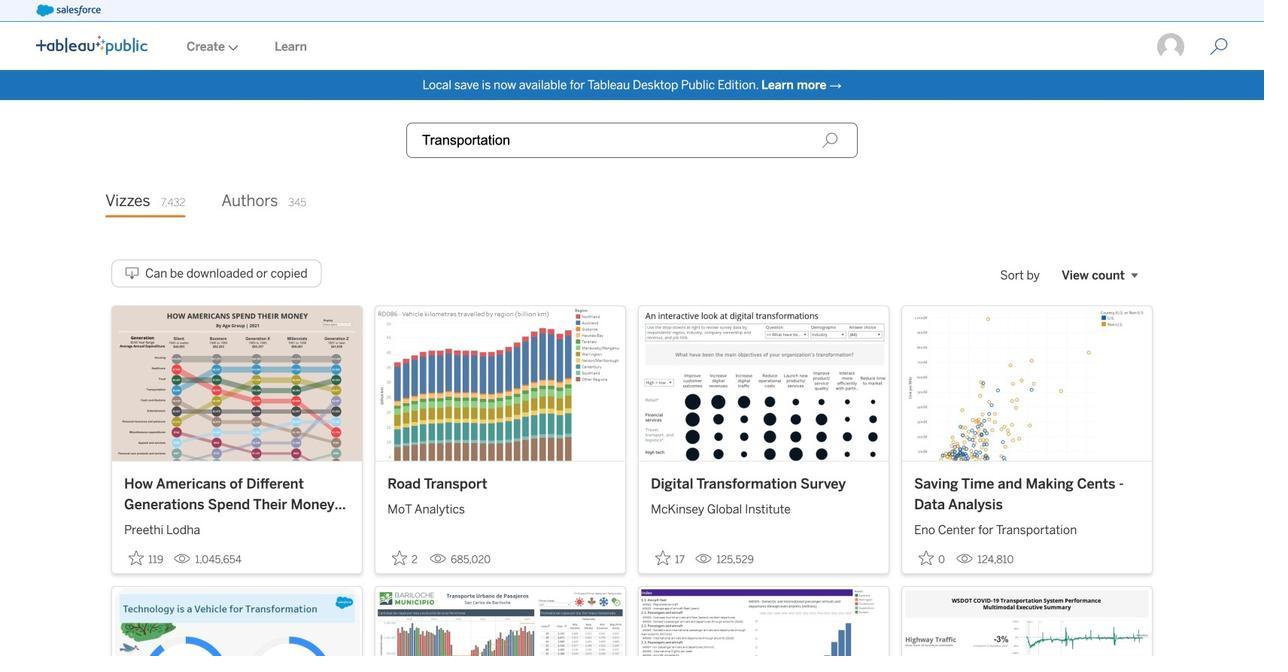 Task type: vqa. For each thing, say whether or not it's contained in the screenshot.
gary.orlando icon
no



Task type: locate. For each thing, give the bounding box(es) containing it.
3 add favorite image from the left
[[656, 551, 671, 566]]

1 add favorite image from the left
[[129, 551, 144, 566]]

1 horizontal spatial add favorite image
[[392, 551, 407, 566]]

workbook thumbnail image for fourth "add favorite" button from left
[[902, 306, 1152, 461]]

1 workbook thumbnail image from the left
[[112, 306, 362, 461]]

0 horizontal spatial add favorite image
[[129, 551, 144, 566]]

2 horizontal spatial add favorite image
[[656, 551, 671, 566]]

create image
[[225, 45, 239, 51]]

add favorite image for 4th "add favorite" button from the right
[[129, 551, 144, 566]]

add favorite image
[[129, 551, 144, 566], [392, 551, 407, 566], [656, 551, 671, 566]]

workbook thumbnail image for 3rd "add favorite" button from the right
[[376, 306, 625, 461]]

4 add favorite button from the left
[[914, 546, 951, 571]]

workbook thumbnail image
[[112, 306, 362, 461], [376, 306, 625, 461], [639, 306, 889, 461], [902, 306, 1152, 461]]

Add Favorite button
[[124, 546, 168, 571], [388, 546, 424, 571], [651, 546, 690, 571], [914, 546, 951, 571]]

salesforce logo image
[[36, 5, 101, 17]]

4 workbook thumbnail image from the left
[[902, 306, 1152, 461]]

add favorite image for 2nd "add favorite" button from right
[[656, 551, 671, 566]]

2 add favorite image from the left
[[392, 551, 407, 566]]

search image
[[822, 132, 838, 149]]

2 workbook thumbnail image from the left
[[376, 306, 625, 461]]

3 workbook thumbnail image from the left
[[639, 306, 889, 461]]



Task type: describe. For each thing, give the bounding box(es) containing it.
logo image
[[36, 35, 148, 55]]

tara.schultz image
[[1156, 32, 1186, 62]]

2 add favorite button from the left
[[388, 546, 424, 571]]

add favorite image
[[919, 551, 934, 566]]

go to search image
[[1192, 38, 1246, 56]]

workbook thumbnail image for 2nd "add favorite" button from right
[[639, 306, 889, 461]]

add favorite image for 3rd "add favorite" button from the right
[[392, 551, 407, 566]]

3 add favorite button from the left
[[651, 546, 690, 571]]

workbook thumbnail image for 4th "add favorite" button from the right
[[112, 306, 362, 461]]

1 add favorite button from the left
[[124, 546, 168, 571]]

Search input field
[[406, 123, 858, 158]]



